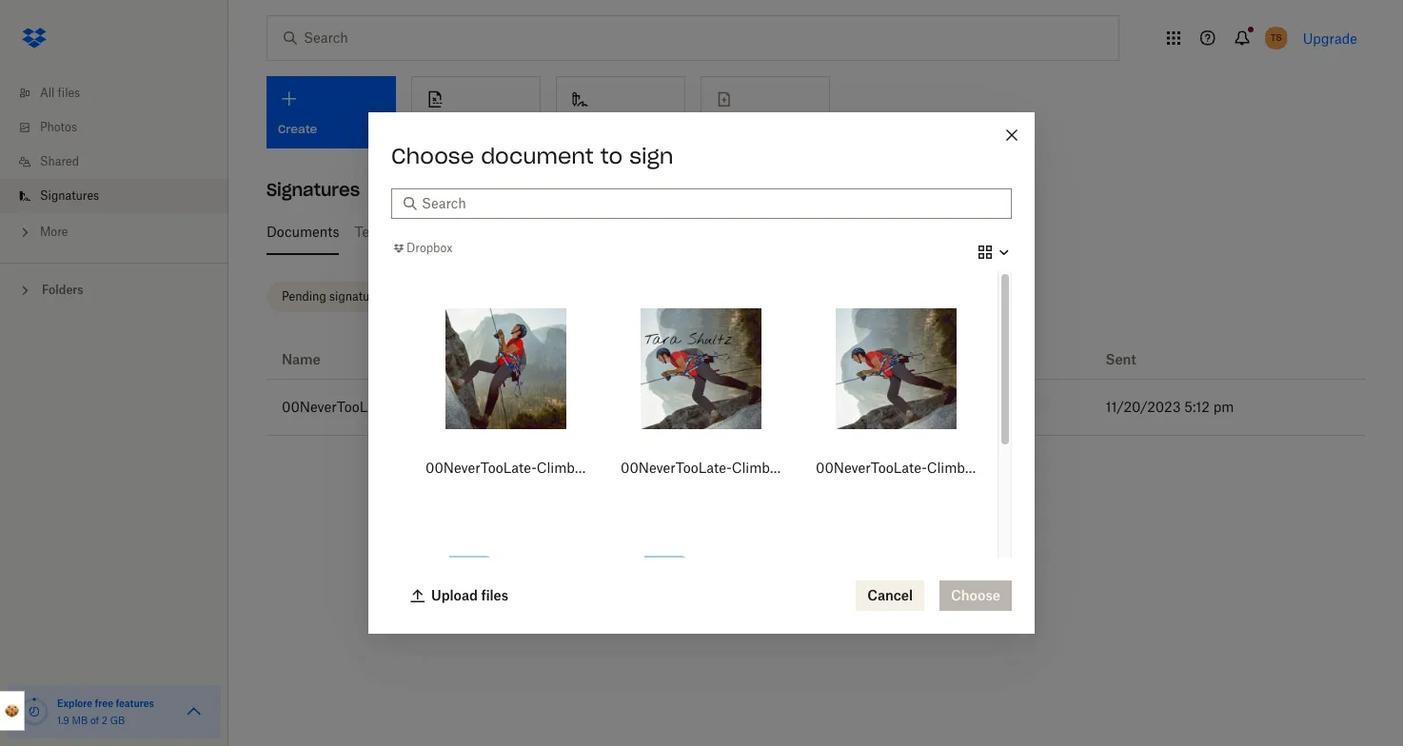 Task type: vqa. For each thing, say whether or not it's contained in the screenshot.
5:12
yes



Task type: describe. For each thing, give the bounding box(es) containing it.
status
[[846, 351, 889, 367]]

00nevertoolate-
[[282, 399, 393, 415]]

pending your signature button
[[418, 282, 590, 312]]

cancel button
[[856, 581, 924, 611]]

gb
[[110, 715, 125, 726]]

month.
[[701, 224, 745, 240]]

shared link
[[15, 145, 228, 179]]

photos link
[[15, 110, 228, 145]]

upgrade link
[[1303, 30, 1358, 46]]

more image
[[15, 223, 34, 242]]

shared
[[40, 154, 79, 169]]

dropbox
[[407, 241, 452, 256]]

pending for pending your signature
[[434, 289, 478, 304]]

name
[[282, 351, 321, 367]]

mediumsquareat3x
[[457, 399, 587, 415]]

choose document to sign dialog
[[368, 112, 1035, 738]]

files for all files
[[58, 86, 80, 100]]

1 3 from the left
[[489, 224, 497, 240]]

signed button
[[846, 392, 933, 423]]

pending signature
[[282, 289, 380, 304]]

pending for pending signature
[[282, 289, 326, 304]]

row containing 00nevertoolate-climber2-mediumsquareat3x (signed)
[[267, 380, 1365, 436]]

features
[[116, 698, 154, 709]]

pending your signature
[[434, 289, 559, 304]]

of inside explore free features 1.9 mb of 2 gb
[[90, 715, 99, 726]]

signing
[[749, 224, 798, 240]]

cancel
[[867, 587, 913, 604]]

folders button
[[0, 275, 228, 304]]

3 of 3 signature requests left this month. signing yourself is unlimited.
[[489, 224, 933, 240]]

upload files
[[431, 587, 508, 604]]

2
[[102, 715, 108, 726]]

document
[[481, 143, 594, 169]]

1 horizontal spatial signatures
[[267, 179, 360, 201]]

signed
[[862, 400, 900, 414]]

signature down templates tab
[[329, 289, 380, 304]]

11/20/2023 5:12 pm
[[1106, 399, 1234, 415]]

(signed)
[[591, 399, 642, 415]]

1 horizontal spatial of
[[501, 224, 513, 240]]

tab list containing documents
[[267, 209, 1365, 255]]

name button
[[282, 348, 321, 371]]

templates
[[355, 224, 420, 240]]

signatures list item
[[0, 179, 228, 213]]

choose document to sign
[[391, 143, 673, 169]]

explore free features 1.9 mb of 2 gb
[[57, 698, 154, 726]]

all files
[[40, 86, 80, 100]]

signature left the 'requests'
[[529, 224, 588, 240]]

folders
[[42, 283, 83, 297]]

row group inside "choose document to sign" dialog
[[391, 272, 998, 738]]

documents
[[267, 224, 339, 240]]

left
[[650, 224, 670, 240]]

upgrade
[[1303, 30, 1358, 46]]



Task type: locate. For each thing, give the bounding box(es) containing it.
1 vertical spatial of
[[90, 715, 99, 726]]

photos
[[40, 120, 77, 134]]

upload
[[431, 587, 478, 604]]

1.9
[[57, 715, 69, 726]]

declined button
[[699, 282, 793, 312]]

row containing name
[[267, 341, 1365, 380]]

signatures link
[[15, 179, 228, 213]]

of up pending your signature button
[[501, 224, 513, 240]]

yourself
[[802, 224, 852, 240]]

climber2-
[[393, 399, 457, 415]]

canceled
[[815, 289, 866, 304]]

1 vertical spatial files
[[481, 587, 508, 604]]

0 horizontal spatial of
[[90, 715, 99, 726]]

pending left your
[[434, 289, 478, 304]]

3 up pending your signature button
[[517, 224, 525, 240]]

your
[[481, 289, 505, 304]]

row
[[267, 341, 1365, 380], [267, 380, 1365, 436]]

Search text field
[[422, 193, 1001, 214]]

status button
[[846, 348, 889, 371]]

files inside all files 'link'
[[58, 86, 80, 100]]

row group
[[391, 272, 998, 738]]

of
[[501, 224, 513, 240], [90, 715, 99, 726]]

signature right your
[[508, 289, 559, 304]]

1 horizontal spatial pending
[[434, 289, 478, 304]]

0 horizontal spatial files
[[58, 86, 80, 100]]

1 horizontal spatial 3
[[517, 224, 525, 240]]

sign
[[629, 143, 673, 169]]

tab list
[[267, 209, 1365, 255]]

documents tab
[[267, 209, 339, 255]]

dropbox image
[[15, 19, 53, 57]]

2 3 from the left
[[517, 224, 525, 240]]

pending up 'name'
[[282, 289, 326, 304]]

unlimited.
[[870, 224, 933, 240]]

sent button
[[1106, 348, 1136, 371]]

row down the canceled at right
[[267, 341, 1365, 380]]

declined
[[714, 289, 762, 304]]

more
[[40, 225, 68, 239]]

requests
[[592, 224, 646, 240]]

pending
[[282, 289, 326, 304], [434, 289, 478, 304]]

files for upload files
[[481, 587, 508, 604]]

1 button
[[597, 282, 691, 312]]

2 pending from the left
[[434, 289, 478, 304]]

this
[[674, 224, 697, 240]]

2 row from the top
[[267, 380, 1365, 436]]

list containing all files
[[0, 65, 228, 263]]

dropbox link
[[391, 239, 452, 258]]

list
[[0, 65, 228, 263]]

upload files button
[[399, 581, 520, 611]]

signatures down shared
[[40, 188, 99, 203]]

sent
[[1106, 351, 1136, 367]]

files inside upload files button
[[481, 587, 508, 604]]

free
[[95, 698, 113, 709]]

canceled button
[[800, 282, 897, 312]]

0 vertical spatial of
[[501, 224, 513, 240]]

3 up your
[[489, 224, 497, 240]]

11/20/2023
[[1106, 399, 1181, 415]]

pending signature button
[[267, 282, 411, 312]]

all
[[40, 86, 55, 100]]

files right upload
[[481, 587, 508, 604]]

all files link
[[15, 76, 228, 110]]

5:12
[[1185, 399, 1210, 415]]

1
[[666, 291, 670, 303]]

1 horizontal spatial files
[[481, 587, 508, 604]]

1 pending from the left
[[282, 289, 326, 304]]

is
[[856, 224, 866, 240]]

table
[[267, 341, 1365, 436]]

to
[[600, 143, 623, 169]]

templates tab
[[355, 209, 420, 255]]

row down status button
[[267, 380, 1365, 436]]

mb
[[72, 715, 88, 726]]

explore
[[57, 698, 93, 709]]

files
[[58, 86, 80, 100], [481, 587, 508, 604]]

3
[[489, 224, 497, 240], [517, 224, 525, 240]]

table containing name
[[267, 341, 1365, 436]]

0 horizontal spatial pending
[[282, 289, 326, 304]]

files right all
[[58, 86, 80, 100]]

0 horizontal spatial signatures
[[40, 188, 99, 203]]

choose
[[391, 143, 474, 169]]

quota usage element
[[19, 697, 50, 727]]

of left 2
[[90, 715, 99, 726]]

1 row from the top
[[267, 341, 1365, 380]]

signatures up documents
[[267, 179, 360, 201]]

pm
[[1213, 399, 1234, 415]]

0 vertical spatial files
[[58, 86, 80, 100]]

signatures inside list item
[[40, 188, 99, 203]]

signatures
[[267, 179, 360, 201], [40, 188, 99, 203]]

0 horizontal spatial 3
[[489, 224, 497, 240]]

00nevertoolate-climber2-mediumsquareat3x (signed)
[[282, 399, 642, 415]]

signature
[[529, 224, 588, 240], [329, 289, 380, 304], [508, 289, 559, 304]]



